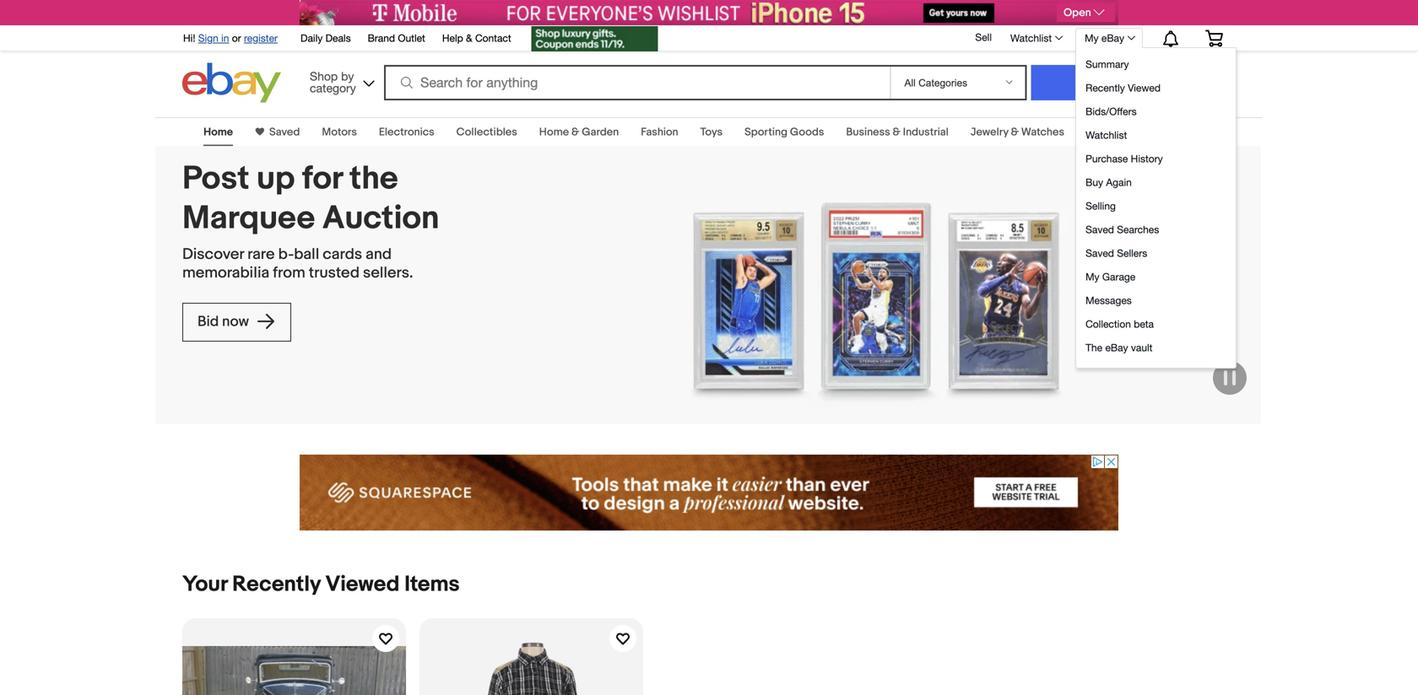 Task type: vqa. For each thing, say whether or not it's contained in the screenshot.
SAVE
no



Task type: locate. For each thing, give the bounding box(es) containing it.
sporting goods link
[[745, 126, 824, 139]]

recently down summary
[[1086, 82, 1125, 94]]

bids/offers
[[1086, 106, 1137, 117]]

fashion link
[[641, 126, 678, 139]]

jewelry & watches
[[971, 126, 1065, 139]]

home
[[204, 126, 233, 139], [539, 126, 569, 139]]

watchlist link
[[1001, 28, 1071, 48], [1082, 123, 1234, 147]]

home up post
[[204, 126, 233, 139]]

watchlist up 'purchase'
[[1086, 129, 1127, 141]]

viewed inside post up for the marquee auction main content
[[325, 572, 400, 598]]

my left garage
[[1086, 271, 1100, 283]]

my for my garage
[[1086, 271, 1100, 283]]

ebay
[[1102, 32, 1125, 44], [1087, 126, 1110, 139], [1106, 342, 1128, 354]]

buy
[[1086, 176, 1103, 188]]

my
[[1085, 32, 1099, 44], [1086, 271, 1100, 283]]

&
[[466, 32, 472, 44], [572, 126, 580, 139], [893, 126, 901, 139], [1011, 126, 1019, 139]]

garden
[[582, 126, 619, 139]]

post
[[182, 160, 249, 199]]

1 vertical spatial my
[[1086, 271, 1100, 283]]

1 vertical spatial advertisement region
[[300, 455, 1119, 531]]

0 horizontal spatial viewed
[[325, 572, 400, 598]]

1 advertisement region from the top
[[300, 0, 1119, 25]]

post up for the marquee auction discover rare b-ball cards and memorabilia from trusted sellers.
[[182, 160, 439, 283]]

saved sellers link
[[1082, 241, 1234, 265]]

collection beta
[[1086, 318, 1154, 330]]

ebay right the
[[1106, 342, 1128, 354]]

or
[[232, 32, 241, 44]]

2 vertical spatial saved
[[1086, 247, 1114, 259]]

0 vertical spatial watchlist
[[1011, 32, 1052, 44]]

0 vertical spatial viewed
[[1128, 82, 1161, 94]]

shop by category button
[[302, 63, 378, 99]]

0 horizontal spatial home
[[204, 126, 233, 139]]

collection beta link
[[1082, 312, 1234, 336]]

0 horizontal spatial watchlist link
[[1001, 28, 1071, 48]]

sign
[[198, 32, 218, 44]]

& for business
[[893, 126, 901, 139]]

watchlist for topmost watchlist link
[[1011, 32, 1052, 44]]

b-
[[278, 245, 294, 264]]

bid now link
[[182, 303, 291, 342]]

ball
[[294, 245, 319, 264]]

industrial
[[903, 126, 949, 139]]

my inside "link"
[[1086, 271, 1100, 283]]

& right jewelry
[[1011, 126, 1019, 139]]

1 horizontal spatial watchlist link
[[1082, 123, 1234, 147]]

viewed left 'items'
[[325, 572, 400, 598]]

up
[[257, 160, 295, 199]]

home & garden link
[[539, 126, 619, 139]]

post up for the marquee auction main content
[[0, 107, 1418, 696]]

watches
[[1022, 126, 1065, 139]]

collectibles link
[[456, 126, 517, 139]]

viewed
[[1128, 82, 1161, 94], [325, 572, 400, 598]]

saved
[[269, 126, 300, 139], [1086, 224, 1114, 236], [1086, 247, 1114, 259]]

ebay for the
[[1106, 342, 1128, 354]]

my for my ebay
[[1085, 32, 1099, 44]]

bid now
[[198, 313, 252, 331]]

hi!
[[183, 32, 195, 44]]

home for home
[[204, 126, 233, 139]]

electronics
[[379, 126, 435, 139]]

ebay live
[[1087, 126, 1132, 139]]

1 vertical spatial ebay
[[1087, 126, 1110, 139]]

sporting goods
[[745, 126, 824, 139]]

jewelry & watches link
[[971, 126, 1065, 139]]

0 vertical spatial saved
[[269, 126, 300, 139]]

open
[[1064, 6, 1091, 19]]

register link
[[244, 32, 278, 44]]

summary
[[1086, 58, 1129, 70]]

messages link
[[1082, 289, 1234, 312]]

saved up my garage
[[1086, 247, 1114, 259]]

1 horizontal spatial viewed
[[1128, 82, 1161, 94]]

viewed inside recently viewed "link"
[[1128, 82, 1161, 94]]

toys link
[[700, 126, 723, 139]]

home left garden
[[539, 126, 569, 139]]

history
[[1131, 153, 1163, 165]]

watchlist link down open
[[1001, 28, 1071, 48]]

outlet
[[398, 32, 425, 44]]

recently right your
[[232, 572, 321, 598]]

saved down selling
[[1086, 224, 1114, 236]]

0 horizontal spatial watchlist
[[1011, 32, 1052, 44]]

none submit inside shop by category banner
[[1031, 65, 1173, 100]]

0 vertical spatial advertisement region
[[300, 0, 1119, 25]]

2 home from the left
[[539, 126, 569, 139]]

None submit
[[1031, 65, 1173, 100]]

bid
[[198, 313, 219, 331]]

ebay left live on the right top of the page
[[1087, 126, 1110, 139]]

& inside account navigation
[[466, 32, 472, 44]]

sellers.
[[363, 264, 413, 283]]

my down open button
[[1085, 32, 1099, 44]]

watchlist right sell
[[1011, 32, 1052, 44]]

saved link
[[264, 126, 300, 139]]

ebay up summary
[[1102, 32, 1125, 44]]

advertisement region
[[300, 0, 1119, 25], [300, 455, 1119, 531]]

1 vertical spatial recently
[[232, 572, 321, 598]]

Search for anything text field
[[387, 67, 887, 99]]

0 vertical spatial ebay
[[1102, 32, 1125, 44]]

from
[[273, 264, 305, 283]]

2 vertical spatial ebay
[[1106, 342, 1128, 354]]

your shopping cart image
[[1205, 30, 1224, 47]]

my ebay
[[1085, 32, 1125, 44]]

summary link
[[1082, 52, 1234, 76]]

marquee
[[182, 199, 315, 238]]

& right help
[[466, 32, 472, 44]]

& for jewelry
[[1011, 126, 1019, 139]]

1 vertical spatial watchlist
[[1086, 129, 1127, 141]]

1 vertical spatial watchlist link
[[1082, 123, 1234, 147]]

recently
[[1086, 82, 1125, 94], [232, 572, 321, 598]]

0 horizontal spatial recently
[[232, 572, 321, 598]]

business & industrial
[[846, 126, 949, 139]]

rare
[[247, 245, 275, 264]]

1 horizontal spatial watchlist
[[1086, 129, 1127, 141]]

live
[[1113, 126, 1132, 139]]

again
[[1106, 176, 1132, 188]]

1 home from the left
[[204, 126, 233, 139]]

viewed up bids/offers link
[[1128, 82, 1161, 94]]

1 vertical spatial saved
[[1086, 224, 1114, 236]]

brand outlet link
[[368, 30, 425, 48]]

0 vertical spatial recently
[[1086, 82, 1125, 94]]

home for home & garden
[[539, 126, 569, 139]]

saved up up
[[269, 126, 300, 139]]

& right business
[[893, 126, 901, 139]]

2 advertisement region from the top
[[300, 455, 1119, 531]]

watchlist link up history
[[1082, 123, 1234, 147]]

saved searches link
[[1082, 218, 1234, 241]]

1 horizontal spatial recently
[[1086, 82, 1125, 94]]

the ebay vault
[[1086, 342, 1153, 354]]

saved inside post up for the marquee auction main content
[[269, 126, 300, 139]]

brand
[[368, 32, 395, 44]]

1 horizontal spatial home
[[539, 126, 569, 139]]

& left garden
[[572, 126, 580, 139]]

saved sellers
[[1086, 247, 1148, 259]]

0 vertical spatial my
[[1085, 32, 1099, 44]]

1 vertical spatial viewed
[[325, 572, 400, 598]]



Task type: describe. For each thing, give the bounding box(es) containing it.
account navigation
[[174, 21, 1237, 369]]

buy again
[[1086, 176, 1132, 188]]

sellers
[[1117, 247, 1148, 259]]

home & garden
[[539, 126, 619, 139]]

saved for saved searches
[[1086, 224, 1114, 236]]

my garage link
[[1082, 265, 1234, 289]]

post up for the marquee auction link
[[182, 160, 463, 239]]

daily deals
[[301, 32, 351, 44]]

my ebay link
[[1076, 28, 1143, 48]]

buy again link
[[1082, 171, 1234, 194]]

my garage
[[1086, 271, 1136, 283]]

electronics link
[[379, 126, 435, 139]]

recently viewed link
[[1082, 76, 1234, 100]]

watchlist for watchlist link to the right
[[1086, 129, 1127, 141]]

hi! sign in or register
[[183, 32, 278, 44]]

0 vertical spatial watchlist link
[[1001, 28, 1071, 48]]

brand outlet
[[368, 32, 425, 44]]

register
[[244, 32, 278, 44]]

contact
[[475, 32, 511, 44]]

jewelry
[[971, 126, 1009, 139]]

help & contact link
[[442, 30, 511, 48]]

category
[[310, 81, 356, 95]]

now
[[222, 313, 249, 331]]

help & contact
[[442, 32, 511, 44]]

saved for saved
[[269, 126, 300, 139]]

memorabilia
[[182, 264, 269, 283]]

the
[[350, 160, 398, 199]]

open button
[[1057, 3, 1115, 22]]

bids/offers link
[[1082, 100, 1234, 123]]

saved searches
[[1086, 224, 1159, 236]]

auction
[[322, 199, 439, 238]]

motors link
[[322, 126, 357, 139]]

business
[[846, 126, 890, 139]]

selling
[[1086, 200, 1116, 212]]

shop by category
[[310, 69, 356, 95]]

purchase history
[[1086, 153, 1163, 165]]

get the coupon image
[[532, 26, 658, 52]]

selling link
[[1082, 194, 1234, 218]]

goods
[[790, 126, 824, 139]]

& for home
[[572, 126, 580, 139]]

items
[[405, 572, 460, 598]]

searches
[[1117, 224, 1159, 236]]

collectibles
[[456, 126, 517, 139]]

purchase history link
[[1082, 147, 1234, 171]]

sporting
[[745, 126, 788, 139]]

for
[[302, 160, 342, 199]]

trusted
[[309, 264, 360, 283]]

vault
[[1131, 342, 1153, 354]]

recently viewed
[[1086, 82, 1161, 94]]

deals
[[326, 32, 351, 44]]

purchase
[[1086, 153, 1128, 165]]

sign in link
[[198, 32, 229, 44]]

in
[[221, 32, 229, 44]]

garage
[[1103, 271, 1136, 283]]

ebay live link
[[1087, 126, 1132, 139]]

advertisement region inside post up for the marquee auction main content
[[300, 455, 1119, 531]]

fashion
[[641, 126, 678, 139]]

business & industrial link
[[846, 126, 949, 139]]

shop by category banner
[[174, 21, 1237, 369]]

ebay inside post up for the marquee auction main content
[[1087, 126, 1110, 139]]

your recently viewed items
[[182, 572, 460, 598]]

collection
[[1086, 318, 1131, 330]]

sell
[[976, 31, 992, 43]]

toys
[[700, 126, 723, 139]]

and
[[366, 245, 392, 264]]

your
[[182, 572, 227, 598]]

messages
[[1086, 295, 1132, 306]]

ebay for my
[[1102, 32, 1125, 44]]

shop
[[310, 69, 338, 83]]

recently inside post up for the marquee auction main content
[[232, 572, 321, 598]]

beta
[[1134, 318, 1154, 330]]

motors
[[322, 126, 357, 139]]

the ebay vault link
[[1082, 336, 1234, 360]]

cards
[[323, 245, 362, 264]]

recently inside "link"
[[1086, 82, 1125, 94]]

saved for saved sellers
[[1086, 247, 1114, 259]]

& for help
[[466, 32, 472, 44]]

the
[[1086, 342, 1103, 354]]

daily deals link
[[301, 30, 351, 48]]

daily
[[301, 32, 323, 44]]



